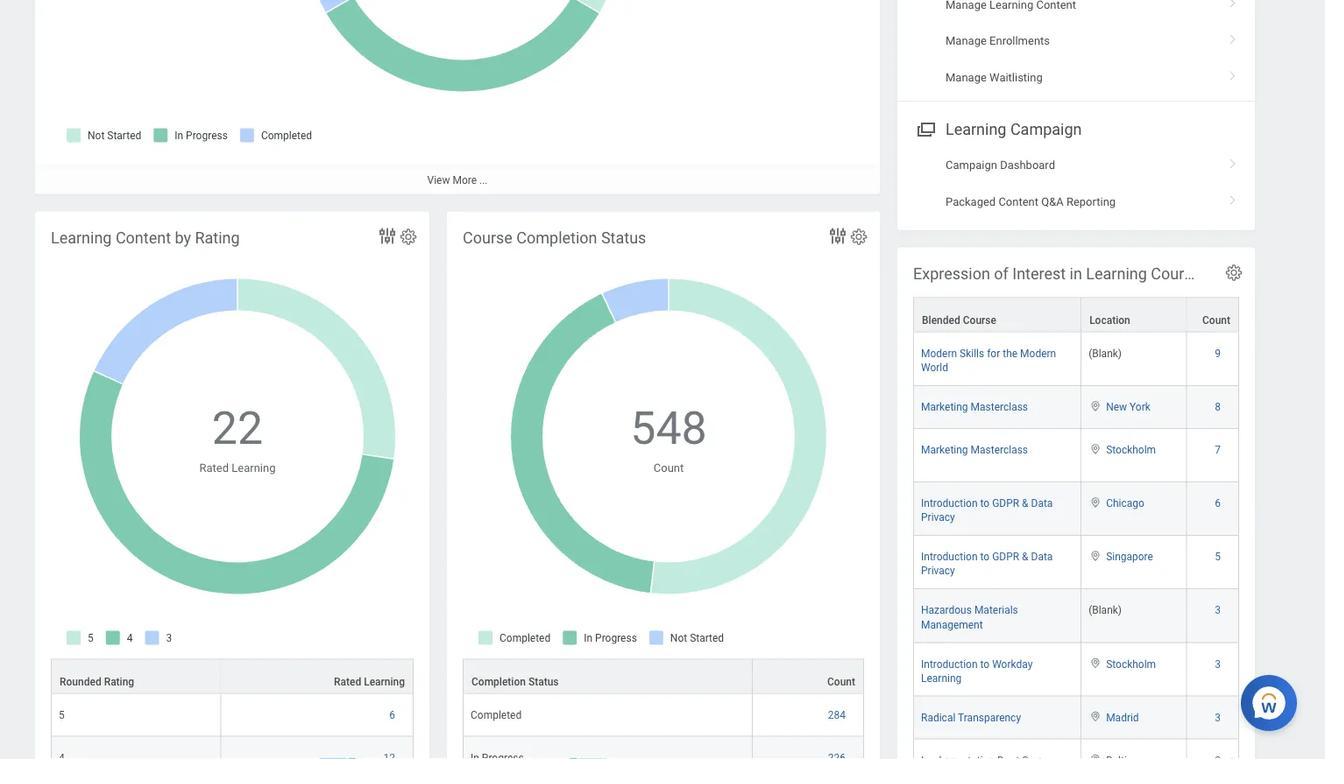 Task type: describe. For each thing, give the bounding box(es) containing it.
radical transparency
[[921, 712, 1021, 724]]

marketing masterclass link for new york
[[921, 398, 1028, 413]]

privacy for chicago
[[921, 512, 955, 524]]

marketing masterclass for new york
[[921, 401, 1028, 413]]

8 button
[[1215, 400, 1223, 414]]

rounded rating button
[[52, 660, 220, 694]]

view
[[427, 174, 450, 186]]

courses
[[1151, 265, 1209, 283]]

chicago
[[1106, 498, 1144, 510]]

3 for stockholm
[[1215, 658, 1221, 671]]

hazardous materials management link
[[921, 601, 1018, 631]]

learning inside 22 rated learning
[[232, 461, 276, 474]]

singapore
[[1106, 551, 1153, 564]]

enrollments
[[989, 34, 1050, 47]]

madrid
[[1106, 712, 1139, 724]]

location image for stockholm
[[1089, 443, 1103, 455]]

blended course button
[[914, 298, 1081, 332]]

(blank) for modern skills for the modern world
[[1089, 348, 1122, 360]]

manage waitlisting
[[946, 71, 1043, 84]]

in progress element
[[471, 749, 524, 760]]

new york
[[1106, 401, 1150, 413]]

to for chicago
[[980, 498, 990, 510]]

packaged
[[946, 195, 996, 208]]

madrid link
[[1106, 709, 1139, 724]]

location
[[1089, 314, 1130, 327]]

row containing hazardous materials management
[[913, 590, 1239, 644]]

manage for manage enrollments
[[946, 34, 987, 47]]

22 button
[[212, 398, 266, 459]]

introduction to gdpr & data privacy link for singapore
[[921, 548, 1053, 578]]

privacy for singapore
[[921, 565, 955, 578]]

count inside expression of interest in learning courses element
[[1202, 314, 1230, 327]]

5 inside button
[[1215, 551, 1221, 564]]

2 vertical spatial count
[[827, 676, 855, 688]]

chevron right image for manage waitlisting
[[1222, 64, 1244, 82]]

list containing campaign dashboard
[[897, 147, 1255, 220]]

stockholm link for 3
[[1106, 655, 1156, 671]]

data for chicago
[[1031, 498, 1053, 510]]

configure and view chart data image for 548
[[827, 226, 848, 247]]

row containing modern skills for the modern world
[[913, 333, 1239, 386]]

new york link
[[1106, 398, 1150, 413]]

york
[[1130, 401, 1150, 413]]

the
[[1003, 348, 1018, 360]]

learning inside introduction to workday learning
[[921, 673, 962, 685]]

count button inside course completion status element
[[753, 660, 863, 694]]

7
[[1215, 444, 1221, 456]]

2 modern from the left
[[1020, 348, 1056, 360]]

rating inside rounded rating popup button
[[104, 676, 134, 688]]

dashboard
[[1000, 159, 1055, 172]]

location image for new york
[[1089, 400, 1103, 413]]

waitlisting
[[989, 71, 1043, 84]]

blended course
[[922, 314, 996, 327]]

hazardous materials management
[[921, 605, 1018, 631]]

introduction for singapore
[[921, 551, 978, 564]]

data for singapore
[[1031, 551, 1053, 564]]

marketing for stockholm
[[921, 444, 968, 456]]

modern skills for the modern world link
[[921, 344, 1056, 374]]

22 rated learning
[[199, 402, 276, 474]]

1 horizontal spatial rating
[[195, 229, 240, 247]]

blended
[[922, 314, 960, 327]]

introduction to workday learning link
[[921, 655, 1033, 685]]

by
[[175, 229, 191, 247]]

8
[[1215, 401, 1221, 413]]

548
[[630, 402, 707, 455]]

learning campaign
[[946, 120, 1082, 139]]

introduction to workday learning
[[921, 658, 1033, 685]]

masterclass for stockholm
[[971, 444, 1028, 456]]

1 horizontal spatial status
[[601, 229, 646, 247]]

1 chevron right image from the top
[[1222, 0, 1244, 9]]

stockholm for 3
[[1106, 658, 1156, 671]]

location image for stockholm
[[1089, 658, 1103, 670]]

new
[[1106, 401, 1127, 413]]

list containing manage enrollments
[[897, 0, 1255, 95]]

6 inside row
[[389, 709, 395, 722]]

location image for madrid
[[1089, 711, 1103, 723]]

row containing introduction to workday learning
[[913, 644, 1239, 697]]

q&a
[[1041, 195, 1064, 208]]

7 button
[[1215, 443, 1223, 457]]

of
[[994, 265, 1008, 283]]

count inside 548 count
[[654, 461, 684, 474]]

rated learning
[[334, 676, 405, 688]]

chevron right image for packaged content q&a reporting
[[1222, 189, 1244, 206]]

radical transparency link
[[921, 709, 1021, 724]]

expression of interest in learning courses
[[913, 265, 1209, 283]]

location button
[[1081, 298, 1186, 332]]

& for chicago
[[1022, 498, 1028, 510]]

world
[[921, 362, 948, 374]]

introduction for chicago
[[921, 498, 978, 510]]

3 for madrid
[[1215, 712, 1221, 724]]

marketing masterclass link for stockholm
[[921, 441, 1028, 456]]

menu group image
[[913, 116, 937, 140]]

course inside 'popup button'
[[963, 314, 996, 327]]

materials
[[974, 605, 1018, 617]]

interest
[[1012, 265, 1066, 283]]

chicago link
[[1106, 494, 1144, 510]]

548 count
[[630, 402, 707, 474]]

manage enrollments
[[946, 34, 1050, 47]]

management
[[921, 619, 983, 631]]

(blank) element for modern skills for the modern world
[[1089, 344, 1122, 360]]

rounded
[[60, 676, 101, 688]]

to for singapore
[[980, 551, 990, 564]]

rated inside 'popup button'
[[334, 676, 361, 688]]

configure course completion status image
[[849, 227, 868, 247]]

campaign dashboard
[[946, 159, 1055, 172]]

introduction for stockholm
[[921, 658, 978, 671]]

view more ...
[[427, 174, 488, 186]]

1 vertical spatial campaign
[[946, 159, 997, 172]]

5 button
[[1215, 550, 1223, 564]]

9
[[1215, 348, 1221, 360]]

3 button for stockholm
[[1215, 658, 1223, 672]]

3 location image from the top
[[1089, 754, 1103, 760]]

(blank) element for hazardous materials management
[[1089, 601, 1122, 617]]

1 3 from the top
[[1215, 605, 1221, 617]]

workday
[[992, 658, 1033, 671]]

0 vertical spatial 6 button
[[1215, 497, 1223, 511]]

learning inside 'popup button'
[[364, 676, 405, 688]]

gdpr for singapore
[[992, 551, 1019, 564]]



Task type: vqa. For each thing, say whether or not it's contained in the screenshot.


Task type: locate. For each thing, give the bounding box(es) containing it.
0 vertical spatial introduction to gdpr & data privacy
[[921, 498, 1053, 524]]

2 marketing masterclass from the top
[[921, 444, 1028, 456]]

row containing blended course
[[913, 298, 1239, 333]]

introduction to gdpr & data privacy for chicago
[[921, 498, 1053, 524]]

1 (blank) from the top
[[1089, 348, 1122, 360]]

0 vertical spatial manage
[[946, 34, 987, 47]]

completion inside popup button
[[471, 676, 526, 688]]

course
[[463, 229, 512, 247], [963, 314, 996, 327]]

configure and view chart data image for 22
[[377, 226, 398, 247]]

introduction
[[921, 498, 978, 510], [921, 551, 978, 564], [921, 658, 978, 671]]

content left the q&a on the top right
[[998, 195, 1038, 208]]

configure expression of interest in learning courses image
[[1224, 263, 1244, 283]]

2 chevron right image from the top
[[1222, 28, 1244, 46]]

1 vertical spatial 6 button
[[389, 709, 398, 723]]

2 stockholm from the top
[[1106, 658, 1156, 671]]

1 marketing from the top
[[921, 401, 968, 413]]

0 vertical spatial course
[[463, 229, 512, 247]]

status
[[601, 229, 646, 247], [528, 676, 559, 688]]

2 stockholm link from the top
[[1106, 655, 1156, 671]]

packaged content q&a reporting link
[[897, 184, 1255, 220]]

2 list from the top
[[897, 147, 1255, 220]]

(blank) element down singapore
[[1089, 601, 1122, 617]]

location image for chicago
[[1089, 497, 1103, 509]]

privacy
[[921, 512, 955, 524], [921, 565, 955, 578]]

completion
[[516, 229, 597, 247], [471, 676, 526, 688]]

modern skills for the modern world
[[921, 348, 1056, 374]]

learning
[[946, 120, 1006, 139], [51, 229, 112, 247], [1086, 265, 1147, 283], [232, 461, 276, 474], [921, 673, 962, 685], [364, 676, 405, 688]]

campaign up the packaged
[[946, 159, 997, 172]]

stockholm link down new york
[[1106, 441, 1156, 456]]

0 vertical spatial 5
[[1215, 551, 1221, 564]]

0 vertical spatial chevron right image
[[1222, 0, 1244, 9]]

marketing masterclass for stockholm
[[921, 444, 1028, 456]]

rated
[[199, 461, 229, 474], [334, 676, 361, 688]]

2 (blank) from the top
[[1089, 605, 1122, 617]]

1 vertical spatial list
[[897, 147, 1255, 220]]

count button up 284
[[753, 660, 863, 694]]

1 vertical spatial rating
[[104, 676, 134, 688]]

1 stockholm link from the top
[[1106, 441, 1156, 456]]

marketing for new york
[[921, 401, 968, 413]]

stockholm link
[[1106, 441, 1156, 456], [1106, 655, 1156, 671]]

0 vertical spatial introduction to gdpr & data privacy link
[[921, 494, 1053, 524]]

1 vertical spatial (blank) element
[[1089, 601, 1122, 617]]

1 vertical spatial privacy
[[921, 565, 955, 578]]

stockholm down new york
[[1106, 444, 1156, 456]]

0 vertical spatial rating
[[195, 229, 240, 247]]

2 vertical spatial introduction
[[921, 658, 978, 671]]

0 vertical spatial content
[[998, 195, 1038, 208]]

(blank) element down location
[[1089, 344, 1122, 360]]

1 vertical spatial marketing
[[921, 444, 968, 456]]

1 data from the top
[[1031, 498, 1053, 510]]

(blank) down singapore
[[1089, 605, 1122, 617]]

stockholm
[[1106, 444, 1156, 456], [1106, 658, 1156, 671]]

0 vertical spatial campaign
[[1010, 120, 1082, 139]]

(blank) for hazardous materials management
[[1089, 605, 1122, 617]]

row containing 5
[[51, 695, 414, 738]]

0 vertical spatial (blank)
[[1089, 348, 1122, 360]]

2 marketing masterclass link from the top
[[921, 441, 1028, 456]]

learning content by rating
[[51, 229, 240, 247]]

configure and view chart data image left configure learning content by rating icon
[[377, 226, 398, 247]]

1 stockholm from the top
[[1106, 444, 1156, 456]]

0 vertical spatial stockholm
[[1106, 444, 1156, 456]]

6 down rated learning
[[389, 709, 395, 722]]

location image for singapore
[[1089, 550, 1103, 563]]

1 vertical spatial chevron right image
[[1222, 28, 1244, 46]]

stockholm for 7
[[1106, 444, 1156, 456]]

1 vertical spatial location image
[[1089, 658, 1103, 670]]

2 introduction to gdpr & data privacy from the top
[[921, 551, 1053, 578]]

3 button for madrid
[[1215, 711, 1223, 725]]

2 masterclass from the top
[[971, 444, 1028, 456]]

learning content by rating element
[[35, 212, 429, 760]]

6
[[1215, 498, 1221, 510], [389, 709, 395, 722]]

2 3 from the top
[[1215, 658, 1221, 671]]

0 vertical spatial marketing
[[921, 401, 968, 413]]

1 horizontal spatial count
[[827, 676, 855, 688]]

manage for manage waitlisting
[[946, 71, 987, 84]]

count up 284 button
[[827, 676, 855, 688]]

masterclass
[[971, 401, 1028, 413], [971, 444, 1028, 456]]

1 configure and view chart data image from the left
[[377, 226, 398, 247]]

1 horizontal spatial rated
[[334, 676, 361, 688]]

0 vertical spatial marketing masterclass
[[921, 401, 1028, 413]]

1 (blank) element from the top
[[1089, 344, 1122, 360]]

1 vertical spatial content
[[116, 229, 171, 247]]

gdpr
[[992, 498, 1019, 510], [992, 551, 1019, 564]]

more
[[453, 174, 477, 186]]

rating right by
[[195, 229, 240, 247]]

modern right the
[[1020, 348, 1056, 360]]

1 horizontal spatial modern
[[1020, 348, 1056, 360]]

configure and view chart data image
[[377, 226, 398, 247], [827, 226, 848, 247]]

2 data from the top
[[1031, 551, 1053, 564]]

0 horizontal spatial modern
[[921, 348, 957, 360]]

stockholm up madrid link
[[1106, 658, 1156, 671]]

masterclass for new york
[[971, 401, 1028, 413]]

status inside popup button
[[528, 676, 559, 688]]

manage waitlisting link
[[897, 59, 1255, 95]]

chevron right image inside 'packaged content q&a reporting' link
[[1222, 189, 1244, 206]]

2 gdpr from the top
[[992, 551, 1019, 564]]

list
[[897, 0, 1255, 95], [897, 147, 1255, 220]]

0 vertical spatial &
[[1022, 498, 1028, 510]]

content inside list
[[998, 195, 1038, 208]]

course down ...
[[463, 229, 512, 247]]

1 vertical spatial gdpr
[[992, 551, 1019, 564]]

2 vertical spatial to
[[980, 658, 990, 671]]

manage enrollments link
[[897, 23, 1255, 59]]

content for packaged
[[998, 195, 1038, 208]]

stockholm link up madrid link
[[1106, 655, 1156, 671]]

2 (blank) element from the top
[[1089, 601, 1122, 617]]

modern
[[921, 348, 957, 360], [1020, 348, 1056, 360]]

2 marketing from the top
[[921, 444, 968, 456]]

0 vertical spatial masterclass
[[971, 401, 1028, 413]]

1 gdpr from the top
[[992, 498, 1019, 510]]

view more ... link
[[35, 165, 880, 194]]

1 vertical spatial masterclass
[[971, 444, 1028, 456]]

row
[[913, 298, 1239, 333], [913, 333, 1239, 386], [913, 386, 1239, 429], [913, 429, 1239, 483], [913, 483, 1239, 536], [913, 536, 1239, 590], [913, 590, 1239, 644], [913, 644, 1239, 697], [51, 660, 414, 695], [463, 660, 864, 695], [51, 695, 414, 738], [463, 695, 864, 738], [913, 697, 1239, 740], [51, 738, 414, 760], [463, 738, 864, 760], [913, 740, 1239, 760]]

1 vertical spatial 3
[[1215, 658, 1221, 671]]

9 button
[[1215, 347, 1223, 361]]

for
[[987, 348, 1000, 360]]

4 location image from the top
[[1089, 711, 1103, 723]]

0 vertical spatial status
[[601, 229, 646, 247]]

introduction to gdpr & data privacy for singapore
[[921, 551, 1053, 578]]

0 horizontal spatial status
[[528, 676, 559, 688]]

introduction to gdpr & data privacy link for chicago
[[921, 494, 1053, 524]]

campaign dashboard link
[[897, 147, 1255, 184]]

gdpr for chicago
[[992, 498, 1019, 510]]

1 horizontal spatial configure and view chart data image
[[827, 226, 848, 247]]

count up 9
[[1202, 314, 1230, 327]]

2 manage from the top
[[946, 71, 987, 84]]

2 horizontal spatial count
[[1202, 314, 1230, 327]]

6 inside expression of interest in learning courses element
[[1215, 498, 1221, 510]]

configure learning content by rating image
[[399, 227, 418, 247]]

completed element
[[471, 706, 522, 722]]

0 horizontal spatial 5
[[59, 709, 65, 722]]

1 horizontal spatial 6
[[1215, 498, 1221, 510]]

& for singapore
[[1022, 551, 1028, 564]]

1 vertical spatial 5
[[59, 709, 65, 722]]

manage up manage waitlisting
[[946, 34, 987, 47]]

completed
[[471, 709, 522, 722]]

0 vertical spatial completion
[[516, 229, 597, 247]]

1 vertical spatial 6
[[389, 709, 395, 722]]

2 location image from the top
[[1089, 443, 1103, 455]]

learning content by progress element
[[35, 0, 880, 194]]

to inside introduction to workday learning
[[980, 658, 990, 671]]

manage
[[946, 34, 987, 47], [946, 71, 987, 84]]

stockholm link inside row
[[1106, 655, 1156, 671]]

singapore link
[[1106, 548, 1153, 564]]

completion status
[[471, 676, 559, 688]]

chevron right image
[[1222, 0, 1244, 9], [1222, 28, 1244, 46]]

chevron right image
[[1222, 64, 1244, 82], [1222, 152, 1244, 170], [1222, 189, 1244, 206]]

2 privacy from the top
[[921, 565, 955, 578]]

course completion status element
[[447, 212, 880, 760]]

1 vertical spatial introduction to gdpr & data privacy
[[921, 551, 1053, 578]]

1 masterclass from the top
[[971, 401, 1028, 413]]

introduction inside introduction to workday learning
[[921, 658, 978, 671]]

1 vertical spatial count button
[[753, 660, 863, 694]]

0 vertical spatial to
[[980, 498, 990, 510]]

row containing radical transparency
[[913, 697, 1239, 740]]

count button inside expression of interest in learning courses element
[[1187, 298, 1238, 332]]

1 vertical spatial count
[[654, 461, 684, 474]]

campaign
[[1010, 120, 1082, 139], [946, 159, 997, 172]]

1 introduction to gdpr & data privacy from the top
[[921, 498, 1053, 524]]

0 vertical spatial count button
[[1187, 298, 1238, 332]]

marketing masterclass link
[[921, 398, 1028, 413], [921, 441, 1028, 456]]

1 chevron right image from the top
[[1222, 64, 1244, 82]]

2 to from the top
[[980, 551, 990, 564]]

course up skills
[[963, 314, 996, 327]]

transparency
[[958, 712, 1021, 724]]

0 vertical spatial list
[[897, 0, 1255, 95]]

count button
[[1187, 298, 1238, 332], [753, 660, 863, 694]]

marketing masterclass
[[921, 401, 1028, 413], [921, 444, 1028, 456]]

rated learning button
[[221, 660, 413, 694]]

location image
[[1089, 497, 1103, 509], [1089, 658, 1103, 670], [1089, 754, 1103, 760]]

1 privacy from the top
[[921, 512, 955, 524]]

2 configure and view chart data image from the left
[[827, 226, 848, 247]]

packaged content q&a reporting
[[946, 195, 1116, 208]]

1 3 button from the top
[[1215, 604, 1223, 618]]

2 3 button from the top
[[1215, 658, 1223, 672]]

1 introduction from the top
[[921, 498, 978, 510]]

skills
[[960, 348, 984, 360]]

1 & from the top
[[1022, 498, 1028, 510]]

0 horizontal spatial course
[[463, 229, 512, 247]]

1 vertical spatial stockholm
[[1106, 658, 1156, 671]]

content for learning
[[116, 229, 171, 247]]

rating right rounded
[[104, 676, 134, 688]]

6 button up the 5 button
[[1215, 497, 1223, 511]]

stockholm link for 7
[[1106, 441, 1156, 456]]

1 horizontal spatial 5
[[1215, 551, 1221, 564]]

0 horizontal spatial configure and view chart data image
[[377, 226, 398, 247]]

1 modern from the left
[[921, 348, 957, 360]]

0 vertical spatial chevron right image
[[1222, 64, 1244, 82]]

1 vertical spatial status
[[528, 676, 559, 688]]

0 vertical spatial 3
[[1215, 605, 1221, 617]]

(blank) element
[[1089, 344, 1122, 360], [1089, 601, 1122, 617]]

(blank)
[[1089, 348, 1122, 360], [1089, 605, 1122, 617]]

1 manage from the top
[[946, 34, 987, 47]]

location image inside row
[[1089, 658, 1103, 670]]

in
[[1070, 265, 1082, 283]]

1 vertical spatial manage
[[946, 71, 987, 84]]

22
[[212, 402, 263, 455]]

5 inside row
[[59, 709, 65, 722]]

0 vertical spatial rated
[[199, 461, 229, 474]]

count button up 9
[[1187, 298, 1238, 332]]

0 vertical spatial marketing masterclass link
[[921, 398, 1028, 413]]

0 vertical spatial (blank) element
[[1089, 344, 1122, 360]]

0 vertical spatial location image
[[1089, 497, 1103, 509]]

location image
[[1089, 400, 1103, 413], [1089, 443, 1103, 455], [1089, 550, 1103, 563], [1089, 711, 1103, 723]]

location image inside row
[[1089, 711, 1103, 723]]

chevron right image inside manage enrollments link
[[1222, 28, 1244, 46]]

manage down manage enrollments
[[946, 71, 987, 84]]

1 vertical spatial &
[[1022, 551, 1028, 564]]

2 introduction to gdpr & data privacy link from the top
[[921, 548, 1053, 578]]

1 vertical spatial completion
[[471, 676, 526, 688]]

0 vertical spatial privacy
[[921, 512, 955, 524]]

row containing rounded rating
[[51, 660, 414, 695]]

expression
[[913, 265, 990, 283]]

chevron right image for campaign dashboard
[[1222, 152, 1244, 170]]

0 vertical spatial 3 button
[[1215, 604, 1223, 618]]

0 horizontal spatial 6
[[389, 709, 395, 722]]

1 location image from the top
[[1089, 497, 1103, 509]]

1 to from the top
[[980, 498, 990, 510]]

introduction to gdpr & data privacy link
[[921, 494, 1053, 524], [921, 548, 1053, 578]]

3 3 button from the top
[[1215, 711, 1223, 725]]

2 vertical spatial location image
[[1089, 754, 1103, 760]]

1 vertical spatial stockholm link
[[1106, 655, 1156, 671]]

configure and view chart data image left the configure course completion status icon
[[827, 226, 848, 247]]

completion status button
[[464, 660, 752, 694]]

course completion status
[[463, 229, 646, 247]]

radical
[[921, 712, 955, 724]]

count down 548 button
[[654, 461, 684, 474]]

&
[[1022, 498, 1028, 510], [1022, 551, 1028, 564]]

1 horizontal spatial campaign
[[1010, 120, 1082, 139]]

3 button
[[1215, 604, 1223, 618], [1215, 658, 1223, 672], [1215, 711, 1223, 725]]

6 button down rated learning
[[389, 709, 398, 723]]

(blank) down location
[[1089, 348, 1122, 360]]

2 introduction from the top
[[921, 551, 978, 564]]

expression of interest in learning courses element
[[897, 248, 1255, 760]]

2 chevron right image from the top
[[1222, 152, 1244, 170]]

0 horizontal spatial campaign
[[946, 159, 997, 172]]

2 vertical spatial chevron right image
[[1222, 189, 1244, 206]]

1 horizontal spatial count button
[[1187, 298, 1238, 332]]

4 element
[[59, 749, 65, 760]]

548 button
[[630, 398, 710, 459]]

2 vertical spatial 3
[[1215, 712, 1221, 724]]

0 vertical spatial data
[[1031, 498, 1053, 510]]

chevron right image inside campaign dashboard link
[[1222, 152, 1244, 170]]

rated inside 22 rated learning
[[199, 461, 229, 474]]

1 introduction to gdpr & data privacy link from the top
[[921, 494, 1053, 524]]

0 horizontal spatial content
[[116, 229, 171, 247]]

1 vertical spatial marketing masterclass link
[[921, 441, 1028, 456]]

0 horizontal spatial rating
[[104, 676, 134, 688]]

6 button
[[1215, 497, 1223, 511], [389, 709, 398, 723]]

to for stockholm
[[980, 658, 990, 671]]

row containing completed
[[463, 695, 864, 738]]

1 list from the top
[[897, 0, 1255, 95]]

1 horizontal spatial content
[[998, 195, 1038, 208]]

count
[[1202, 314, 1230, 327], [654, 461, 684, 474], [827, 676, 855, 688]]

2 vertical spatial 3 button
[[1215, 711, 1223, 725]]

1 vertical spatial to
[[980, 551, 990, 564]]

1 vertical spatial course
[[963, 314, 996, 327]]

3 to from the top
[[980, 658, 990, 671]]

6 down 7 button
[[1215, 498, 1221, 510]]

2 & from the top
[[1022, 551, 1028, 564]]

1 vertical spatial (blank)
[[1089, 605, 1122, 617]]

0 horizontal spatial rated
[[199, 461, 229, 474]]

0 vertical spatial gdpr
[[992, 498, 1019, 510]]

content
[[998, 195, 1038, 208], [116, 229, 171, 247]]

0 horizontal spatial count button
[[753, 660, 863, 694]]

3 3 from the top
[[1215, 712, 1221, 724]]

3 location image from the top
[[1089, 550, 1103, 563]]

modern up "world"
[[921, 348, 957, 360]]

284
[[828, 709, 846, 722]]

rounded rating
[[60, 676, 134, 688]]

chevron right image inside 'manage waitlisting' link
[[1222, 64, 1244, 82]]

1 marketing masterclass link from the top
[[921, 398, 1028, 413]]

284 button
[[828, 709, 848, 723]]

3 introduction from the top
[[921, 658, 978, 671]]

1 marketing masterclass from the top
[[921, 401, 1028, 413]]

2 location image from the top
[[1089, 658, 1103, 670]]

reporting
[[1066, 195, 1116, 208]]

1 location image from the top
[[1089, 400, 1103, 413]]

1 vertical spatial 3 button
[[1215, 658, 1223, 672]]

1 horizontal spatial 6 button
[[1215, 497, 1223, 511]]

3 chevron right image from the top
[[1222, 189, 1244, 206]]

...
[[479, 174, 488, 186]]

1 vertical spatial introduction
[[921, 551, 978, 564]]

1 horizontal spatial course
[[963, 314, 996, 327]]

3
[[1215, 605, 1221, 617], [1215, 658, 1221, 671], [1215, 712, 1221, 724]]

1 vertical spatial rated
[[334, 676, 361, 688]]

introduction to gdpr & data privacy
[[921, 498, 1053, 524], [921, 551, 1053, 578]]

row containing completion status
[[463, 660, 864, 695]]

content left by
[[116, 229, 171, 247]]

0 vertical spatial introduction
[[921, 498, 978, 510]]

campaign up dashboard
[[1010, 120, 1082, 139]]

count image
[[1194, 754, 1231, 760]]

hazardous
[[921, 605, 972, 617]]

0 vertical spatial count
[[1202, 314, 1230, 327]]

0 vertical spatial stockholm link
[[1106, 441, 1156, 456]]

1 vertical spatial introduction to gdpr & data privacy link
[[921, 548, 1053, 578]]

0 horizontal spatial 6 button
[[389, 709, 398, 723]]

0 vertical spatial 6
[[1215, 498, 1221, 510]]

5
[[1215, 551, 1221, 564], [59, 709, 65, 722]]



